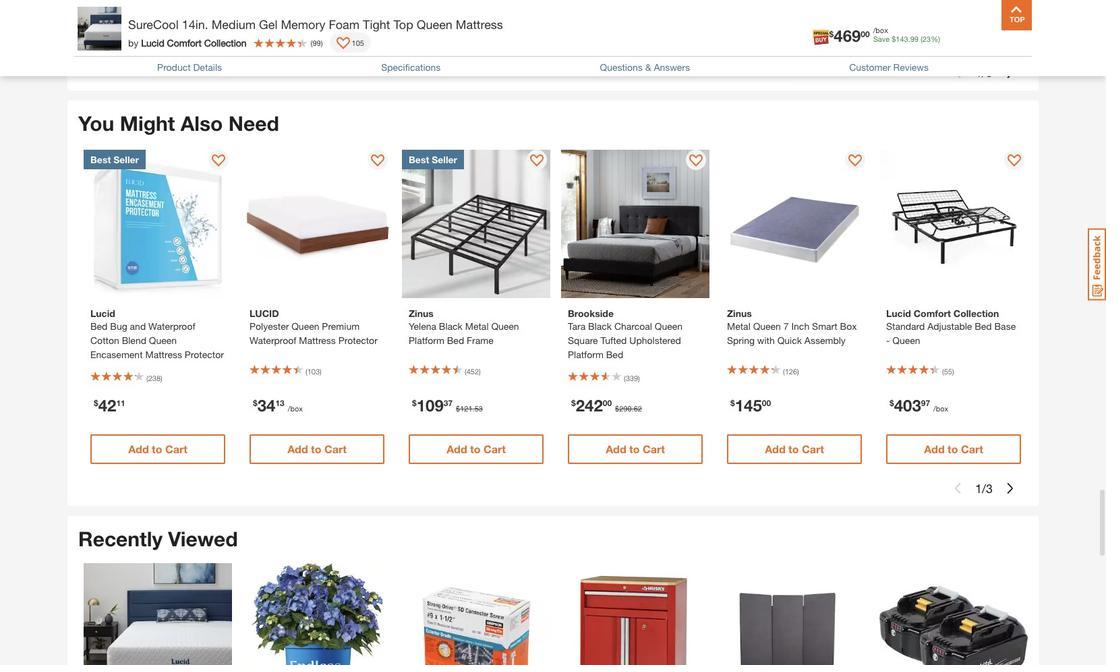 Task type: vqa. For each thing, say whether or not it's contained in the screenshot.
Save
yes



Task type: locate. For each thing, give the bounding box(es) containing it.
this is the first slide image for 1 / 3
[[952, 483, 963, 494]]

mattress
[[456, 17, 503, 32], [299, 335, 336, 346], [145, 349, 182, 360]]

00 down with
[[762, 398, 771, 408]]

) down frame
[[479, 367, 481, 375]]

you might also need
[[78, 111, 279, 135]]

1 1 from the top
[[975, 65, 982, 80]]

1 horizontal spatial protector
[[338, 335, 378, 346]]

blend
[[122, 335, 146, 346]]

bed bug and waterproof cotton blend queen encasement mattress protector image
[[84, 150, 232, 298]]

. down the ( 339 )
[[632, 404, 634, 413]]

1 next slide image from the top
[[1005, 67, 1016, 78]]

( inside /box save $ 143 . 99 ( 23 %)
[[921, 34, 923, 43]]

2 this is the first slide image from the top
[[952, 483, 963, 494]]

1 horizontal spatial 99
[[910, 34, 919, 43]]

1 for 1 / 5
[[975, 65, 982, 80]]

bed inside lucid comfort collection standard adjustable bed base - queen
[[975, 320, 992, 332]]

) down lucid bed bug and waterproof cotton blend queen encasement mattress protector
[[161, 374, 162, 383]]

1 black from the left
[[439, 320, 463, 332]]

metal up spring
[[727, 320, 750, 332]]

00 inside $ 145 00
[[762, 398, 771, 408]]

box
[[840, 320, 857, 332]]

$ for 34
[[253, 398, 257, 408]]

. inside the $ 109 37 $ 121 . 53
[[473, 404, 475, 413]]

premium
[[322, 320, 360, 332]]

comfort inside lucid comfort collection standard adjustable bed base - queen
[[914, 308, 951, 319]]

2 best seller from the left
[[409, 154, 457, 165]]

bed up cotton
[[90, 320, 108, 332]]

00 left save on the right
[[861, 29, 870, 39]]

lucid for /box
[[886, 308, 911, 319]]

brookside
[[568, 308, 614, 319]]

this is the first slide image left 1 / 3
[[952, 483, 963, 494]]

37
[[444, 398, 453, 408]]

99
[[910, 34, 919, 43], [313, 38, 321, 47]]

zinus for 145
[[727, 308, 752, 319]]

$ left 37
[[412, 398, 417, 408]]

next slide image right 3
[[1005, 483, 1016, 494]]

upholstered
[[629, 335, 681, 346]]

$ down spring
[[730, 398, 735, 408]]

foam
[[329, 17, 360, 32]]

polyester queen premium waterproof mattress protector image
[[243, 150, 391, 298]]

0 horizontal spatial 00
[[603, 398, 612, 408]]

need
[[228, 111, 279, 135]]

1 vertical spatial platform
[[568, 349, 604, 360]]

bed left base
[[975, 320, 992, 332]]

bed left frame
[[447, 335, 464, 346]]

$ left 13
[[253, 398, 257, 408]]

$ inside $ 145 00
[[730, 398, 735, 408]]

$ right save on the right
[[892, 34, 896, 43]]

black right yelena
[[439, 320, 463, 332]]

2 next slide image from the top
[[1005, 483, 1016, 494]]

0 horizontal spatial /box
[[288, 404, 303, 413]]

queen inside "brookside tara black charcoal queen square tufted upholstered platform bed"
[[655, 320, 683, 332]]

queen inside lucid polyester queen premium waterproof mattress protector
[[292, 320, 319, 332]]

next slide image for 3
[[1005, 483, 1016, 494]]

top
[[394, 17, 413, 32]]

1 / 3
[[975, 481, 993, 495]]

( for lucid bed bug and waterproof cotton blend queen encasement mattress protector
[[146, 374, 148, 383]]

display image for 403
[[1008, 155, 1021, 168]]

2 horizontal spatial .
[[908, 34, 910, 43]]

/box
[[873, 26, 888, 34], [288, 404, 303, 413], [934, 404, 948, 413]]

lucid comfort collection standard adjustable bed base - queen
[[886, 308, 1016, 346]]

$ 403 97 /box
[[890, 396, 948, 415]]

black inside zinus yelena black metal queen platform bed frame
[[439, 320, 463, 332]]

( 55 )
[[942, 367, 954, 375]]

242
[[576, 396, 603, 415]]

black
[[439, 320, 463, 332], [588, 320, 612, 332]]

1 / from the top
[[982, 65, 986, 80]]

questions & answers button
[[600, 61, 690, 73], [600, 61, 690, 73]]

) for zinus metal queen 7 inch smart box spring with quick assembly
[[797, 367, 799, 375]]

queen down standard
[[893, 335, 920, 346]]

1 horizontal spatial comfort
[[914, 308, 951, 319]]

next slide image right 5 on the right
[[1005, 67, 1016, 78]]

1 vertical spatial this is the first slide image
[[952, 483, 963, 494]]

$ left the "62"
[[615, 404, 619, 413]]

zinus up spring
[[727, 308, 752, 319]]

0 horizontal spatial waterproof
[[148, 320, 195, 332]]

platform down yelena
[[409, 335, 444, 346]]

( 238 )
[[146, 374, 162, 383]]

add to cart button
[[409, 19, 544, 48], [727, 19, 862, 48], [886, 19, 1021, 48], [90, 434, 225, 464], [250, 434, 384, 464], [409, 434, 544, 464], [568, 434, 703, 464], [727, 434, 862, 464], [886, 434, 1021, 464]]

cart
[[484, 27, 506, 40], [802, 27, 824, 40], [961, 27, 983, 40], [165, 443, 187, 455], [324, 443, 347, 455], [484, 443, 506, 455], [643, 443, 665, 455], [802, 443, 824, 455], [961, 443, 983, 455]]

queen inside zinus metal queen 7 inch smart box spring with quick assembly
[[753, 320, 781, 332]]

queen up with
[[753, 320, 781, 332]]

0 vertical spatial comfort
[[167, 37, 202, 48]]

00 inside $ 469 00
[[861, 29, 870, 39]]

1 horizontal spatial collection
[[954, 308, 999, 319]]

/box right 97
[[934, 404, 948, 413]]

black for 242
[[588, 320, 612, 332]]

) down quick
[[797, 367, 799, 375]]

$ inside the $ 42 11
[[94, 398, 98, 408]]

might
[[120, 111, 175, 135]]

00 for 242
[[603, 398, 612, 408]]

) down surecool 14in. medium gel memory foam tight top queen mattress
[[321, 38, 323, 47]]

surecool 14in. medium gel memory foam tight top queen mattress image
[[84, 563, 232, 665]]

lucid inside lucid comfort collection standard adjustable bed base - queen
[[886, 308, 911, 319]]

1 vertical spatial next slide image
[[1005, 483, 1016, 494]]

0 horizontal spatial comfort
[[167, 37, 202, 48]]

/ for 5
[[982, 65, 986, 80]]

1 horizontal spatial .
[[632, 404, 634, 413]]

2 horizontal spatial 00
[[861, 29, 870, 39]]

00 left 290
[[603, 398, 612, 408]]

/box right 13
[[288, 404, 303, 413]]

platform down square
[[568, 349, 604, 360]]

1 horizontal spatial 00
[[762, 398, 771, 408]]

gel
[[259, 17, 277, 32]]

2 / from the top
[[982, 481, 986, 495]]

best
[[90, 154, 111, 165], [409, 154, 429, 165]]

platform inside zinus yelena black metal queen platform bed frame
[[409, 335, 444, 346]]

queen up frame
[[491, 320, 519, 332]]

1 best from the left
[[90, 154, 111, 165]]

specifications button
[[381, 61, 441, 73], [381, 61, 441, 73]]

waterproof inside lucid bed bug and waterproof cotton blend queen encasement mattress protector
[[148, 320, 195, 332]]

zinus yelena black metal queen platform bed frame
[[409, 308, 519, 346]]

recently viewed
[[78, 527, 238, 551]]

1 display image from the left
[[212, 155, 225, 168]]

2 black from the left
[[588, 320, 612, 332]]

queen up upholstered
[[655, 320, 683, 332]]

99 left 23
[[910, 34, 919, 43]]

waterproof down polyester
[[250, 335, 296, 346]]

0 horizontal spatial seller
[[113, 154, 139, 165]]

1 seller from the left
[[113, 154, 139, 165]]

platform
[[409, 335, 444, 346], [568, 349, 604, 360]]

2 display image from the left
[[371, 155, 384, 168]]

metal inside zinus metal queen 7 inch smart box spring with quick assembly
[[727, 320, 750, 332]]

( for lucid comfort collection standard adjustable bed base - queen
[[942, 367, 944, 375]]

tufted
[[601, 335, 627, 346]]

queen left premium
[[292, 320, 319, 332]]

0 vertical spatial waterproof
[[148, 320, 195, 332]]

0 horizontal spatial zinus
[[409, 308, 434, 319]]

$ 42 11
[[94, 396, 125, 415]]

0 horizontal spatial lucid
[[90, 308, 115, 319]]

2 horizontal spatial lucid
[[886, 308, 911, 319]]

bed inside zinus yelena black metal queen platform bed frame
[[447, 335, 464, 346]]

to
[[470, 27, 481, 40], [789, 27, 799, 40], [948, 27, 958, 40], [152, 443, 162, 455], [311, 443, 321, 455], [470, 443, 481, 455], [629, 443, 640, 455], [789, 443, 799, 455], [948, 443, 958, 455]]

1 horizontal spatial platform
[[568, 349, 604, 360]]

1 best seller from the left
[[90, 154, 139, 165]]

inch
[[791, 320, 809, 332]]

0 horizontal spatial protector
[[185, 349, 224, 360]]

lucid down surecool
[[141, 37, 164, 48]]

1 horizontal spatial best
[[409, 154, 429, 165]]

protector
[[338, 335, 378, 346], [185, 349, 224, 360]]

0 vertical spatial next slide image
[[1005, 67, 1016, 78]]

1 horizontal spatial zinus
[[727, 308, 752, 319]]

product details
[[157, 61, 222, 73]]

/box inside /box save $ 143 . 99 ( 23 %)
[[873, 26, 888, 34]]

1 zinus from the left
[[409, 308, 434, 319]]

1 left 5 on the right
[[975, 65, 982, 80]]

/box for 34
[[288, 404, 303, 413]]

zinus for $
[[409, 308, 434, 319]]

product details button
[[157, 61, 222, 73], [157, 61, 222, 73]]

zinus inside zinus metal queen 7 inch smart box spring with quick assembly
[[727, 308, 752, 319]]

0 vertical spatial /
[[982, 65, 986, 80]]

2 gal. pop star bigleaf hydrangea flowering shrub with electric blue or pink lacecap flowers image
[[243, 563, 391, 665]]

waterproof inside lucid polyester queen premium waterproof mattress protector
[[250, 335, 296, 346]]

%)
[[931, 34, 940, 43]]

$ left save on the right
[[829, 29, 834, 39]]

add to cart
[[447, 27, 506, 40], [765, 27, 824, 40], [924, 27, 983, 40], [128, 443, 187, 455], [287, 443, 347, 455], [447, 443, 506, 455], [606, 443, 665, 455], [765, 443, 824, 455], [924, 443, 983, 455]]

$ inside "$ 34 13 /box"
[[253, 398, 257, 408]]

1 for 1 / 3
[[975, 481, 982, 495]]

) down lucid polyester queen premium waterproof mattress protector
[[320, 367, 321, 375]]

display image
[[212, 155, 225, 168], [371, 155, 384, 168], [1008, 155, 1021, 168]]

zinus metal queen 7 inch smart box spring with quick assembly
[[727, 308, 857, 346]]

1 horizontal spatial waterproof
[[250, 335, 296, 346]]

) up the "62"
[[638, 374, 640, 383]]

this is the first slide image left 1 / 5
[[952, 67, 963, 78]]

1 horizontal spatial seller
[[432, 154, 457, 165]]

collection up adjustable
[[954, 308, 999, 319]]

1 vertical spatial 1
[[975, 481, 982, 495]]

5
[[986, 65, 993, 80]]

cotton
[[90, 335, 119, 346]]

1 left 3
[[975, 481, 982, 495]]

. inside '$ 242 00 $ 290 . 62'
[[632, 404, 634, 413]]

waterproof right and
[[148, 320, 195, 332]]

53
[[475, 404, 483, 413]]

queen inside lucid comfort collection standard adjustable bed base - queen
[[893, 335, 920, 346]]

1 horizontal spatial metal
[[727, 320, 750, 332]]

( for lucid polyester queen premium waterproof mattress protector
[[306, 367, 307, 375]]

display image for 34
[[371, 155, 384, 168]]

black inside "brookside tara black charcoal queen square tufted upholstered platform bed"
[[588, 320, 612, 332]]

109
[[417, 396, 444, 415]]

2 metal from the left
[[727, 320, 750, 332]]

2 horizontal spatial /box
[[934, 404, 948, 413]]

1 this is the first slide image from the top
[[952, 67, 963, 78]]

/box inside "$ 34 13 /box"
[[288, 404, 303, 413]]

black down brookside
[[588, 320, 612, 332]]

1 vertical spatial protector
[[185, 349, 224, 360]]

/
[[982, 65, 986, 80], [982, 481, 986, 495]]

collection
[[204, 37, 247, 48], [954, 308, 999, 319]]

zinus inside zinus yelena black metal queen platform bed frame
[[409, 308, 434, 319]]

1 vertical spatial collection
[[954, 308, 999, 319]]

next slide image
[[1005, 67, 1016, 78], [1005, 483, 1016, 494]]

questions & answers
[[600, 61, 690, 73]]

1 horizontal spatial /box
[[873, 26, 888, 34]]

0 vertical spatial protector
[[338, 335, 378, 346]]

2 best from the left
[[409, 154, 429, 165]]

00 inside '$ 242 00 $ 290 . 62'
[[603, 398, 612, 408]]

55
[[944, 367, 952, 375]]

)
[[321, 38, 323, 47], [320, 367, 321, 375], [479, 367, 481, 375], [797, 367, 799, 375], [952, 367, 954, 375], [161, 374, 162, 383], [638, 374, 640, 383]]

2 horizontal spatial mattress
[[456, 17, 503, 32]]

. right 37
[[473, 404, 475, 413]]

00 for 145
[[762, 398, 771, 408]]

comfort
[[167, 37, 202, 48], [914, 308, 951, 319]]

0 horizontal spatial best
[[90, 154, 111, 165]]

$
[[829, 29, 834, 39], [892, 34, 896, 43], [94, 398, 98, 408], [253, 398, 257, 408], [412, 398, 417, 408], [571, 398, 576, 408], [730, 398, 735, 408], [890, 398, 894, 408], [456, 404, 460, 413], [615, 404, 619, 413]]

spring
[[727, 335, 755, 346]]

$ inside $ 469 00
[[829, 29, 834, 39]]

details
[[193, 61, 222, 73]]

$ left 97
[[890, 398, 894, 408]]

item
[[245, 43, 264, 54]]

.
[[908, 34, 910, 43], [473, 404, 475, 413], [632, 404, 634, 413]]

0 horizontal spatial best seller
[[90, 154, 139, 165]]

$ inside "$ 403 97 /box"
[[890, 398, 894, 408]]

1 horizontal spatial display image
[[371, 155, 384, 168]]

standard
[[886, 320, 925, 332]]

0 vertical spatial 1
[[975, 65, 982, 80]]

comfort down 14in. on the top left of the page
[[167, 37, 202, 48]]

bed
[[90, 320, 108, 332], [975, 320, 992, 332], [447, 335, 464, 346], [606, 349, 623, 360]]

$ for 469
[[829, 29, 834, 39]]

0 horizontal spatial 99
[[313, 38, 321, 47]]

0 horizontal spatial platform
[[409, 335, 444, 346]]

1 vertical spatial waterproof
[[250, 335, 296, 346]]

0 vertical spatial platform
[[409, 335, 444, 346]]

0 vertical spatial this is the first slide image
[[952, 67, 963, 78]]

best seller
[[90, 154, 139, 165], [409, 154, 457, 165]]

0 vertical spatial mattress
[[456, 17, 503, 32]]

1 horizontal spatial mattress
[[299, 335, 336, 346]]

2 1 from the top
[[975, 481, 982, 495]]

/box inside "$ 403 97 /box"
[[934, 404, 948, 413]]

surecool
[[128, 17, 179, 32]]

$ for 109
[[412, 398, 417, 408]]

/box left 143
[[873, 26, 888, 34]]

metal up frame
[[465, 320, 489, 332]]

lucid up the bug
[[90, 308, 115, 319]]

0 horizontal spatial collection
[[204, 37, 247, 48]]

1 vertical spatial mattress
[[299, 335, 336, 346]]

$ left 11
[[94, 398, 98, 408]]

zinus up yelena
[[409, 308, 434, 319]]

3 display image from the left
[[1008, 155, 1021, 168]]

2 seller from the left
[[432, 154, 457, 165]]

this is the first slide image
[[952, 67, 963, 78], [952, 483, 963, 494]]

display image
[[336, 37, 350, 51], [530, 155, 544, 168], [689, 155, 703, 168], [848, 155, 862, 168]]

1 horizontal spatial best seller
[[409, 154, 457, 165]]

$ right 37
[[456, 404, 460, 413]]

1 vertical spatial comfort
[[914, 308, 951, 319]]

queen right blend
[[149, 335, 177, 346]]

$ left 290
[[571, 398, 576, 408]]

feedback link image
[[1088, 228, 1106, 301]]

0 horizontal spatial black
[[439, 320, 463, 332]]

bed down tufted
[[606, 349, 623, 360]]

0 horizontal spatial display image
[[212, 155, 225, 168]]

display image inside 105 dropdown button
[[336, 37, 350, 51]]

) down lucid comfort collection standard adjustable bed base - queen
[[952, 367, 954, 375]]

collection down medium
[[204, 37, 247, 48]]

103
[[307, 367, 320, 375]]

2 vertical spatial mattress
[[145, 349, 182, 360]]

126
[[785, 367, 797, 375]]

99 down surecool 14in. medium gel memory foam tight top queen mattress
[[313, 38, 321, 47]]

$ for 42
[[94, 398, 98, 408]]

lucid up standard
[[886, 308, 911, 319]]

$ 109 37 $ 121 . 53
[[412, 396, 483, 415]]

queen inside lucid bed bug and waterproof cotton blend queen encasement mattress protector
[[149, 335, 177, 346]]

lucid inside lucid bed bug and waterproof cotton blend queen encasement mattress protector
[[90, 308, 115, 319]]

2 horizontal spatial display image
[[1008, 155, 1021, 168]]

0 horizontal spatial .
[[473, 404, 475, 413]]

2 zinus from the left
[[727, 308, 752, 319]]

0 horizontal spatial mattress
[[145, 349, 182, 360]]

1 metal from the left
[[465, 320, 489, 332]]

0 horizontal spatial metal
[[465, 320, 489, 332]]

) for lucid polyester queen premium waterproof mattress protector
[[320, 367, 321, 375]]

customer reviews button
[[849, 61, 929, 73], [849, 61, 929, 73]]

mattress inside lucid bed bug and waterproof cotton blend queen encasement mattress protector
[[145, 349, 182, 360]]

ready-to-assemble 24-gauge steel 1-drawer 2-door garage base cabinet in red (28 in. w x 32.8 in. h x 18.3 in. d) image
[[561, 563, 710, 665]]

1 horizontal spatial black
[[588, 320, 612, 332]]

1 vertical spatial /
[[982, 481, 986, 495]]

comfort up adjustable
[[914, 308, 951, 319]]

. left 23
[[908, 34, 910, 43]]



Task type: describe. For each thing, give the bounding box(es) containing it.
you
[[78, 111, 114, 135]]

tight
[[363, 17, 390, 32]]

/box for 403
[[934, 404, 948, 413]]

best for $
[[409, 154, 429, 165]]

square
[[568, 335, 598, 346]]

( for zinus metal queen 7 inch smart box spring with quick assembly
[[783, 367, 785, 375]]

reviews
[[893, 61, 929, 73]]

seller for $
[[432, 154, 457, 165]]

99 inside /box save $ 143 . 99 ( 23 %)
[[910, 34, 919, 43]]

bed inside lucid bed bug and waterproof cotton blend queen encasement mattress protector
[[90, 320, 108, 332]]

( 126 )
[[783, 367, 799, 375]]

base
[[994, 320, 1016, 332]]

surecool 14in. medium gel memory foam tight top queen mattress
[[128, 17, 503, 32]]

this is the first slide image for 1 / 5
[[952, 67, 963, 78]]

. for 109
[[473, 404, 475, 413]]

143
[[896, 34, 908, 43]]

) for lucid bed bug and waterproof cotton blend queen encasement mattress protector
[[161, 374, 162, 383]]

$ 34 13 /box
[[253, 396, 303, 415]]

00 for 469
[[861, 29, 870, 39]]

assembly
[[805, 335, 846, 346]]

97
[[921, 398, 930, 408]]

( 452 )
[[465, 367, 481, 375]]

metal queen 7 inch smart box spring with quick assembly image
[[720, 150, 869, 298]]

next slide image for 5
[[1005, 67, 1016, 78]]

bed inside "brookside tara black charcoal queen square tufted upholstered platform bed"
[[606, 349, 623, 360]]

. inside /box save $ 143 . 99 ( 23 %)
[[908, 34, 910, 43]]

105
[[352, 38, 364, 47]]

62
[[634, 404, 642, 413]]

seller for 42
[[113, 154, 139, 165]]

metal inside zinus yelena black metal queen platform bed frame
[[465, 320, 489, 332]]

product
[[157, 61, 191, 73]]

$ for 403
[[890, 398, 894, 408]]

105 button
[[329, 32, 371, 53]]

$ for 145
[[730, 398, 735, 408]]

collection inside lucid comfort collection standard adjustable bed base - queen
[[954, 308, 999, 319]]

14in.
[[182, 17, 208, 32]]

yelena
[[409, 320, 436, 332]]

specifications
[[381, 61, 441, 73]]

( 103 )
[[306, 367, 321, 375]]

and
[[130, 320, 146, 332]]

0 vertical spatial collection
[[204, 37, 247, 48]]

waterproof for /box
[[250, 335, 296, 346]]

452
[[466, 367, 479, 375]]

queen right top
[[417, 17, 452, 32]]

) for zinus yelena black metal queen platform bed frame
[[479, 367, 481, 375]]

viewed
[[168, 527, 238, 551]]

tara black charcoal queen square tufted upholstered platform bed image
[[561, 150, 710, 298]]

$ for 242
[[571, 398, 576, 408]]

403
[[894, 396, 921, 415]]

1 / 5
[[975, 65, 993, 80]]

queen inside zinus yelena black metal queen platform bed frame
[[491, 320, 519, 332]]

save
[[873, 34, 890, 43]]

( for zinus yelena black metal queen platform bed frame
[[465, 367, 466, 375]]

469
[[834, 26, 861, 45]]

answers
[[654, 61, 690, 73]]

-
[[886, 335, 890, 346]]

customer reviews
[[849, 61, 929, 73]]

13
[[275, 398, 284, 408]]

protector inside lucid polyester queen premium waterproof mattress protector
[[338, 335, 378, 346]]

) for lucid comfort collection standard adjustable bed base - queen
[[952, 367, 954, 375]]

protector inside lucid bed bug and waterproof cotton blend queen encasement mattress protector
[[185, 349, 224, 360]]

also
[[181, 111, 223, 135]]

best seller for 42
[[90, 154, 139, 165]]

medium
[[212, 17, 256, 32]]

42
[[98, 396, 116, 415]]

best seller for $
[[409, 154, 457, 165]]

encasement
[[90, 349, 143, 360]]

frame
[[467, 335, 494, 346]]

( for brookside tara black charcoal queen square tufted upholstered platform bed
[[624, 374, 626, 383]]

by lucid comfort collection
[[128, 37, 247, 48]]

polyester
[[250, 320, 289, 332]]

#9 x 1-1/2 in. 1/4-hex drive, strong-drive sd connector screw (100-pack) image
[[402, 563, 550, 665]]

$ 469 00
[[829, 26, 870, 45]]

best for 42
[[90, 154, 111, 165]]

lucid polyester queen premium waterproof mattress protector
[[250, 308, 378, 346]]

product image image
[[78, 7, 121, 51]]

black for 109
[[439, 320, 463, 332]]

18v lxt lithium-ion high capacity battery pack 5.0 ah with led charge level indicator (2-pack) image
[[879, 563, 1028, 665]]

) for brookside tara black charcoal queen square tufted upholstered platform bed
[[638, 374, 640, 383]]

34
[[257, 396, 275, 415]]

smart
[[812, 320, 837, 332]]

339
[[626, 374, 638, 383]]

waterproof for 42
[[148, 320, 195, 332]]

quick
[[777, 335, 802, 346]]

. for 242
[[632, 404, 634, 413]]

main product image image
[[84, 0, 391, 39]]

&
[[645, 61, 651, 73]]

( 339 )
[[624, 374, 640, 383]]

lucid
[[250, 308, 279, 319]]

lucid bed bug and waterproof cotton blend queen encasement mattress protector
[[90, 308, 224, 360]]

with
[[757, 335, 775, 346]]

yelena black metal queen platform bed frame image
[[402, 150, 550, 298]]

mattress for surecool 14in. medium gel memory foam tight top queen mattress
[[456, 17, 503, 32]]

memory
[[281, 17, 325, 32]]

290
[[619, 404, 632, 413]]

lucid for 42
[[90, 308, 115, 319]]

top button
[[1002, 0, 1032, 30]]

standard adjustable bed base - queen image
[[879, 150, 1028, 298]]

recently
[[78, 527, 163, 551]]

1 horizontal spatial lucid
[[141, 37, 164, 48]]

/ for 3
[[982, 481, 986, 495]]

platform inside "brookside tara black charcoal queen square tufted upholstered platform bed"
[[568, 349, 604, 360]]

7
[[784, 320, 789, 332]]

$ 145 00
[[730, 396, 771, 415]]

238
[[148, 374, 161, 383]]

mattress inside lucid polyester queen premium waterproof mattress protector
[[299, 335, 336, 346]]

mattress for lucid bed bug and waterproof cotton blend queen encasement mattress protector
[[145, 349, 182, 360]]

11
[[116, 398, 125, 408]]

( 99 )
[[311, 38, 323, 47]]

$ inside /box save $ 143 . 99 ( 23 %)
[[892, 34, 896, 43]]

145
[[735, 396, 762, 415]]

3
[[986, 481, 993, 495]]

/box save $ 143 . 99 ( 23 %)
[[873, 26, 940, 43]]

reclaim 66 in. slate gray 3-panel room divider image
[[720, 563, 869, 665]]

adjustable
[[928, 320, 972, 332]]

23
[[923, 34, 931, 43]]

by
[[128, 37, 138, 48]]

tara
[[568, 320, 586, 332]]

121
[[460, 404, 473, 413]]



